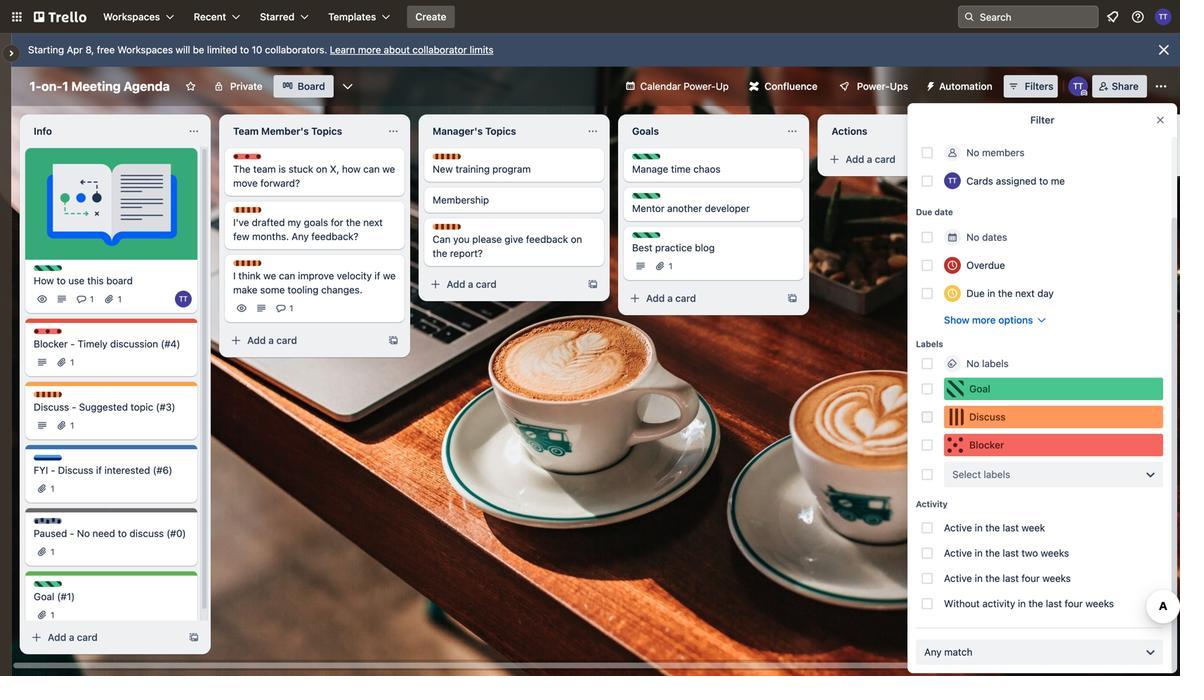 Task type: describe. For each thing, give the bounding box(es) containing it.
goal how to use this board
[[34, 266, 133, 287]]

no dates
[[967, 232, 1008, 243]]

select
[[953, 469, 981, 481]]

manager's
[[433, 125, 483, 137]]

open information menu image
[[1131, 10, 1145, 24]]

we right velocity
[[383, 270, 396, 282]]

topics inside text field
[[485, 125, 516, 137]]

fyi - discuss if interested (#6) link
[[34, 464, 189, 478]]

add down '(#1)'
[[48, 632, 66, 644]]

- for discuss
[[72, 402, 76, 413]]

the right activity
[[1029, 598, 1043, 610]]

done
[[1031, 125, 1056, 137]]

overdue
[[967, 260, 1005, 271]]

blocker for blocker
[[970, 439, 1004, 451]]

tooling
[[288, 284, 319, 296]]

2 horizontal spatial color: red, title: "blocker" element
[[944, 434, 1164, 457]]

1 down 'practice'
[[669, 261, 673, 271]]

power-ups button
[[829, 75, 917, 98]]

0 horizontal spatial terry turtle (terryturtle) image
[[175, 291, 192, 308]]

a for can you please give feedback on the report?
[[468, 279, 473, 290]]

in for active in the last two weeks
[[975, 548, 983, 559]]

add for i think we can improve velocity if we make some tooling changes.
[[247, 335, 266, 346]]

to left 10
[[240, 44, 249, 56]]

discuss for discuss i think we can improve velocity if we make some tooling changes.
[[247, 261, 279, 271]]

blocker for blocker blocker - timely discussion (#4)
[[48, 330, 78, 339]]

another
[[667, 203, 702, 214]]

show menu image
[[1154, 79, 1168, 93]]

card for can you please give feedback on the report?
[[476, 279, 497, 290]]

Team Member's Topics text field
[[225, 120, 382, 143]]

the team is stuck on x, how can we move forward? link
[[233, 162, 396, 190]]

discuss can you please give feedback on the report?
[[433, 225, 582, 259]]

color: orange, title: "discuss" element for discuss - suggested topic (#3)
[[34, 392, 80, 403]]

please
[[472, 234, 502, 245]]

chaos
[[694, 163, 721, 175]]

workspaces button
[[95, 6, 183, 28]]

create from template… image for goals
[[787, 293, 798, 304]]

discuss for discuss i've drafted my goals for the next few months. any feedback?
[[247, 208, 279, 218]]

the inside 'discuss i've drafted my goals for the next few months. any feedback?'
[[346, 217, 361, 228]]

1 vertical spatial any
[[925, 647, 942, 658]]

best
[[632, 242, 653, 254]]

add down actions
[[846, 154, 864, 165]]

if inside discuss i think we can improve velocity if we make some tooling changes.
[[375, 270, 380, 282]]

use
[[68, 275, 85, 287]]

to left me
[[1039, 175, 1049, 187]]

private button
[[205, 75, 271, 98]]

color: red, title: "blocker" element for the team is stuck on x, how can we move forward?
[[233, 154, 278, 164]]

manage time chaos link
[[632, 162, 795, 176]]

changes.
[[321, 284, 363, 296]]

Actions text field
[[823, 120, 981, 143]]

topics inside text field
[[311, 125, 342, 137]]

blocker for blocker the team is stuck on x, how can we move forward?
[[247, 155, 278, 164]]

color: orange, title: "discuss" element for i've drafted my goals for the next few months. any feedback?
[[233, 207, 279, 218]]

add a card button for best practice blog
[[624, 287, 778, 310]]

new
[[433, 163, 453, 175]]

templates button
[[320, 6, 399, 28]]

this member is an admin of this board. image
[[1081, 90, 1087, 96]]

membership
[[433, 194, 489, 206]]

how
[[342, 163, 361, 175]]

meeting
[[71, 79, 121, 94]]

developer
[[705, 203, 750, 214]]

add a card down '(#1)'
[[48, 632, 98, 644]]

show
[[944, 314, 970, 326]]

few
[[233, 231, 250, 242]]

active in the last four weeks
[[944, 573, 1071, 585]]

1 down this
[[90, 294, 94, 304]]

can inside discuss i think we can improve velocity if we make some tooling changes.
[[279, 270, 295, 282]]

goal for goal mentor another developer
[[646, 194, 665, 204]]

1 inside 'text box'
[[62, 79, 68, 94]]

1 vertical spatial workspaces
[[117, 44, 173, 56]]

suggested
[[79, 402, 128, 413]]

up
[[716, 80, 729, 92]]

date
[[935, 207, 953, 217]]

starting apr 8, free workspaces will be limited to 10 collaborators. learn more about collaborator limits
[[28, 44, 494, 56]]

ups
[[890, 80, 908, 92]]

to inside the paused paused - no need to discuss (#0)
[[118, 528, 127, 540]]

a for best practice blog
[[668, 293, 673, 304]]

discuss new training program
[[433, 155, 531, 175]]

move
[[233, 177, 258, 189]]

color: orange, title: "discuss" element for can you please give feedback on the report?
[[433, 224, 479, 235]]

active for active in the last two weeks
[[944, 548, 972, 559]]

(#6)
[[153, 465, 172, 476]]

program
[[493, 163, 531, 175]]

confluence button
[[741, 75, 826, 98]]

blocker - timely discussion (#4) link
[[34, 337, 189, 351]]

- for paused
[[70, 528, 74, 540]]

1 down 'color: blue, title: "fyi"' element in the bottom of the page
[[51, 484, 55, 494]]

team member's topics
[[233, 125, 342, 137]]

create button
[[407, 6, 455, 28]]

paused - no need to discuss (#0) link
[[34, 527, 189, 541]]

1 vertical spatial terry turtle (terryturtle) image
[[944, 172, 961, 189]]

goal for goal goal (#1)
[[48, 582, 66, 592]]

card for best practice blog
[[676, 293, 696, 304]]

in right activity
[[1018, 598, 1026, 610]]

any inside 'discuss i've drafted my goals for the next few months. any feedback?'
[[292, 231, 309, 242]]

color: green, title: "goal" element for how to use this board
[[34, 266, 66, 276]]

the up show more options button
[[998, 288, 1013, 299]]

feedback
[[526, 234, 568, 245]]

training
[[456, 163, 490, 175]]

color: green, title: "goal" element for best practice blog
[[632, 233, 665, 243]]

active for active in the last four weeks
[[944, 573, 972, 585]]

no for no dates
[[967, 232, 980, 243]]

select labels
[[953, 469, 1011, 481]]

on-
[[41, 79, 62, 94]]

(#1)
[[57, 591, 75, 603]]

filter
[[1031, 114, 1055, 126]]

actions
[[832, 125, 868, 137]]

a down actions
[[867, 154, 873, 165]]

without activity in the last four weeks
[[944, 598, 1114, 610]]

recent
[[194, 11, 226, 22]]

(#3)
[[156, 402, 175, 413]]

free
[[97, 44, 115, 56]]

months.
[[252, 231, 289, 242]]

i've drafted my goals for the next few months. any feedback? link
[[233, 216, 396, 244]]

workspaces inside popup button
[[103, 11, 160, 22]]

add a card for best practice blog
[[646, 293, 696, 304]]

goal for goal manage time chaos
[[646, 155, 665, 164]]

discuss for discuss new training program
[[447, 155, 479, 164]]

this
[[87, 275, 104, 287]]

discuss for discuss
[[970, 411, 1006, 423]]

add for can you please give feedback on the report?
[[447, 279, 465, 290]]

create
[[416, 11, 446, 22]]

primary element
[[0, 0, 1180, 34]]

goal for goal how to use this board
[[48, 266, 66, 276]]

discuss inside fyi fyi - discuss if interested (#6)
[[58, 465, 93, 476]]

recent button
[[185, 6, 249, 28]]

goal manage time chaos
[[632, 155, 721, 175]]

on inside discuss can you please give feedback on the report?
[[571, 234, 582, 245]]

the
[[233, 163, 251, 175]]

card for i think we can improve velocity if we make some tooling changes.
[[276, 335, 297, 346]]

x,
[[330, 163, 339, 175]]

no inside the paused paused - no need to discuss (#0)
[[77, 528, 90, 540]]

discuss discuss - suggested topic (#3)
[[34, 393, 175, 413]]

color: green, title: "goal" element for manage time chaos
[[632, 154, 665, 164]]

add a card for can you please give feedback on the report?
[[447, 279, 497, 290]]

starred button
[[252, 6, 317, 28]]

cards assigned to me
[[967, 175, 1065, 187]]

search image
[[964, 11, 975, 22]]

report?
[[450, 248, 483, 259]]

add a card button down goal (#1) link
[[25, 627, 180, 649]]

a down '(#1)'
[[69, 632, 74, 644]]

you
[[453, 234, 470, 245]]

learn more about collaborator limits link
[[330, 44, 494, 56]]

last for week
[[1003, 522, 1019, 534]]

power-ups
[[857, 80, 908, 92]]

without
[[944, 598, 980, 610]]

manage
[[632, 163, 669, 175]]

(#0)
[[167, 528, 186, 540]]

goals
[[304, 217, 328, 228]]

discuss i think we can improve velocity if we make some tooling changes.
[[233, 261, 396, 296]]

color: blue, title: "fyi" element
[[34, 455, 62, 466]]

add a card down actions
[[846, 154, 896, 165]]



Task type: locate. For each thing, give the bounding box(es) containing it.
discuss for discuss can you please give feedback on the report?
[[447, 225, 479, 235]]

0 vertical spatial four
[[1022, 573, 1040, 585]]

any match
[[925, 647, 973, 658]]

to inside goal how to use this board
[[57, 275, 66, 287]]

2 vertical spatial active
[[944, 573, 972, 585]]

last for four
[[1003, 573, 1019, 585]]

topics up discuss new training program
[[485, 125, 516, 137]]

discuss inside discuss can you please give feedback on the report?
[[447, 225, 479, 235]]

1 horizontal spatial on
[[571, 234, 582, 245]]

we inside blocker the team is stuck on x, how can we move forward?
[[382, 163, 395, 175]]

the right for
[[346, 217, 361, 228]]

1 vertical spatial if
[[96, 465, 102, 476]]

1 vertical spatial terry turtle (terryturtle) image
[[175, 291, 192, 308]]

board link
[[274, 75, 334, 98]]

active up without
[[944, 573, 972, 585]]

- inside discuss discuss - suggested topic (#3)
[[72, 402, 76, 413]]

to right need
[[118, 528, 127, 540]]

1 horizontal spatial terry turtle (terryturtle) image
[[1155, 8, 1172, 25]]

color: red, title: "blocker" element for blocker - timely discussion (#4)
[[34, 329, 78, 339]]

0 vertical spatial weeks
[[1041, 548, 1069, 559]]

add for best practice blog
[[646, 293, 665, 304]]

3 active from the top
[[944, 573, 972, 585]]

labels for select labels
[[984, 469, 1011, 481]]

terry turtle (terryturtle) image up (#4)
[[175, 291, 192, 308]]

due up the show more options
[[967, 288, 985, 299]]

goal left '(#1)'
[[34, 591, 54, 603]]

color: black, title: "paused" element
[[34, 519, 78, 529]]

automation button
[[920, 75, 1001, 98]]

workspaces
[[103, 11, 160, 22], [117, 44, 173, 56]]

workspaces up free
[[103, 11, 160, 22]]

1 power- from the left
[[684, 80, 716, 92]]

card down report?
[[476, 279, 497, 290]]

in down active in the last week
[[975, 548, 983, 559]]

1
[[62, 79, 68, 94], [669, 261, 673, 271], [90, 294, 94, 304], [118, 294, 122, 304], [289, 304, 293, 313], [70, 358, 74, 367], [70, 421, 74, 431], [51, 484, 55, 494], [51, 547, 55, 557], [51, 611, 55, 620]]

a down 'practice'
[[668, 293, 673, 304]]

no left dates
[[967, 232, 980, 243]]

discuss up report?
[[447, 225, 479, 235]]

power- right calendar
[[684, 80, 716, 92]]

my
[[288, 217, 301, 228]]

mentor
[[632, 203, 665, 214]]

- up the color: black, title: "paused" "element"
[[51, 465, 55, 476]]

add down report?
[[447, 279, 465, 290]]

0 horizontal spatial due
[[916, 207, 933, 217]]

goal
[[646, 155, 665, 164], [646, 194, 665, 204], [646, 233, 665, 243], [48, 266, 66, 276], [970, 383, 991, 395], [48, 582, 66, 592], [34, 591, 54, 603]]

color: green, title: "goal" element for mentor another developer
[[632, 193, 665, 204]]

add a card button down the blog
[[624, 287, 778, 310]]

create from template… image for team member's topics
[[388, 335, 399, 346]]

team
[[233, 125, 259, 137]]

0 horizontal spatial topics
[[311, 125, 342, 137]]

create from template… image
[[587, 279, 599, 290]]

no left need
[[77, 528, 90, 540]]

0 vertical spatial workspaces
[[103, 11, 160, 22]]

discuss for discuss discuss - suggested topic (#3)
[[48, 393, 80, 403]]

can up some
[[279, 270, 295, 282]]

more right show
[[972, 314, 996, 326]]

add a card for i think we can improve velocity if we make some tooling changes.
[[247, 335, 297, 346]]

can you please give feedback on the report? link
[[433, 233, 596, 261]]

goals
[[632, 125, 659, 137]]

add a card button
[[823, 148, 978, 171], [424, 273, 579, 296], [624, 287, 778, 310], [225, 330, 379, 352], [25, 627, 180, 649]]

0 horizontal spatial more
[[358, 44, 381, 56]]

1 horizontal spatial power-
[[857, 80, 890, 92]]

- for blocker
[[70, 338, 75, 350]]

workspaces down workspaces popup button
[[117, 44, 173, 56]]

0 horizontal spatial next
[[363, 217, 383, 228]]

how to use this board link
[[34, 274, 189, 288]]

add a card button down 'actions' text box
[[823, 148, 978, 171]]

member's
[[261, 125, 309, 137]]

add a card button down can you please give feedback on the report? link
[[424, 273, 579, 296]]

the inside discuss can you please give feedback on the report?
[[433, 248, 447, 259]]

board
[[298, 80, 325, 92]]

four
[[1022, 573, 1040, 585], [1065, 598, 1083, 610]]

goal down the color: black, title: "paused" "element"
[[48, 582, 66, 592]]

goal left use
[[48, 266, 66, 276]]

1 down the color: black, title: "paused" "element"
[[51, 547, 55, 557]]

labels for no labels
[[982, 358, 1009, 370]]

1 horizontal spatial due
[[967, 288, 985, 299]]

discuss left 'suggested'
[[34, 402, 69, 413]]

1 vertical spatial color: red, title: "blocker" element
[[34, 329, 78, 339]]

in up without
[[975, 573, 983, 585]]

1 down blocker blocker - timely discussion (#4)
[[70, 358, 74, 367]]

the up active in the last two weeks
[[986, 522, 1000, 534]]

add down best
[[646, 293, 665, 304]]

assigned
[[996, 175, 1037, 187]]

- inside blocker blocker - timely discussion (#4)
[[70, 338, 75, 350]]

more right learn
[[358, 44, 381, 56]]

a down some
[[268, 335, 274, 346]]

due
[[916, 207, 933, 217], [967, 288, 985, 299]]

1 vertical spatial next
[[1016, 288, 1035, 299]]

create from template… image for info
[[188, 632, 200, 644]]

0 vertical spatial labels
[[982, 358, 1009, 370]]

goal down no labels
[[970, 383, 991, 395]]

discuss down manager's
[[447, 155, 479, 164]]

1 horizontal spatial topics
[[485, 125, 516, 137]]

labels down show more options button
[[982, 358, 1009, 370]]

blocker left is on the left top of page
[[247, 155, 278, 164]]

last left week
[[1003, 522, 1019, 534]]

cards
[[967, 175, 994, 187]]

1 down tooling
[[289, 304, 293, 313]]

1 topics from the left
[[311, 125, 342, 137]]

1 right 1- at the left top of page
[[62, 79, 68, 94]]

we up some
[[263, 270, 276, 282]]

1 horizontal spatial next
[[1016, 288, 1035, 299]]

color: red, title: "blocker" element
[[233, 154, 278, 164], [34, 329, 78, 339], [944, 434, 1164, 457]]

0 horizontal spatial can
[[279, 270, 295, 282]]

1 horizontal spatial if
[[375, 270, 380, 282]]

discuss i've drafted my goals for the next few months. any feedback?
[[233, 208, 383, 242]]

calendar power-up
[[640, 80, 729, 92]]

1 active from the top
[[944, 522, 972, 534]]

- inside fyi fyi - discuss if interested (#6)
[[51, 465, 55, 476]]

add a card button for i think we can improve velocity if we make some tooling changes.
[[225, 330, 379, 352]]

card down goal (#1) link
[[77, 632, 98, 644]]

active in the last week
[[944, 522, 1045, 534]]

share button
[[1092, 75, 1147, 98]]

mentor another developer link
[[632, 202, 795, 216]]

no for no labels
[[967, 358, 980, 370]]

blocker left 'timely'
[[34, 338, 68, 350]]

weeks for active in the last two weeks
[[1041, 548, 1069, 559]]

terry turtle (terryturtle) image
[[1069, 77, 1088, 96], [175, 291, 192, 308]]

if left interested
[[96, 465, 102, 476]]

1 vertical spatial active
[[944, 548, 972, 559]]

2 vertical spatial color: red, title: "blocker" element
[[944, 434, 1164, 457]]

starting
[[28, 44, 64, 56]]

1 vertical spatial due
[[967, 288, 985, 299]]

confluence icon image
[[749, 82, 759, 91]]

goal inside goal manage time chaos
[[646, 155, 665, 164]]

1 vertical spatial more
[[972, 314, 996, 326]]

0 horizontal spatial four
[[1022, 573, 1040, 585]]

board
[[106, 275, 133, 287]]

add a card down 'practice'
[[646, 293, 696, 304]]

terry turtle (terryturtle) image inside primary element
[[1155, 8, 1172, 25]]

for
[[331, 217, 343, 228]]

0 horizontal spatial on
[[316, 163, 327, 175]]

goal down manage
[[646, 194, 665, 204]]

goal left time
[[646, 155, 665, 164]]

1 down goal goal (#1)
[[51, 611, 55, 620]]

apr
[[67, 44, 83, 56]]

Info text field
[[25, 120, 183, 143]]

Goals text field
[[624, 120, 781, 143]]

last down active in the last two weeks
[[1003, 573, 1019, 585]]

labels
[[916, 339, 943, 349]]

1 horizontal spatial more
[[972, 314, 996, 326]]

discuss up months. in the left top of the page
[[247, 208, 279, 218]]

2 vertical spatial weeks
[[1086, 598, 1114, 610]]

back to home image
[[34, 6, 86, 28]]

add a card button for can you please give feedback on the report?
[[424, 273, 579, 296]]

0 vertical spatial if
[[375, 270, 380, 282]]

in for active in the last week
[[975, 522, 983, 534]]

practice
[[655, 242, 692, 254]]

0 horizontal spatial power-
[[684, 80, 716, 92]]

0 vertical spatial color: red, title: "blocker" element
[[233, 154, 278, 164]]

- left 'timely'
[[70, 338, 75, 350]]

info
[[34, 125, 52, 137]]

1 horizontal spatial terry turtle (terryturtle) image
[[1069, 77, 1088, 96]]

goal down 'mentor'
[[646, 233, 665, 243]]

can right 'how'
[[363, 163, 380, 175]]

1 down discuss discuss - suggested topic (#3)
[[70, 421, 74, 431]]

no members
[[967, 147, 1025, 158]]

due for due date
[[916, 207, 933, 217]]

any left match
[[925, 647, 942, 658]]

learn
[[330, 44, 355, 56]]

1 vertical spatial weeks
[[1043, 573, 1071, 585]]

add down make
[[247, 335, 266, 346]]

0 vertical spatial terry turtle (terryturtle) image
[[1155, 8, 1172, 25]]

about
[[384, 44, 410, 56]]

weeks for active in the last four weeks
[[1043, 573, 1071, 585]]

0 vertical spatial can
[[363, 163, 380, 175]]

no up cards
[[967, 147, 980, 158]]

due date
[[916, 207, 953, 217]]

add a card button down tooling
[[225, 330, 379, 352]]

a down report?
[[468, 279, 473, 290]]

due for due in the next day
[[967, 288, 985, 299]]

power-
[[684, 80, 716, 92], [857, 80, 890, 92]]

labels right "select"
[[984, 469, 1011, 481]]

discuss inside discuss i think we can improve velocity if we make some tooling changes.
[[247, 261, 279, 271]]

the up activity
[[986, 573, 1000, 585]]

star or unstar board image
[[185, 81, 197, 92]]

0 horizontal spatial if
[[96, 465, 102, 476]]

card
[[875, 154, 896, 165], [476, 279, 497, 290], [676, 293, 696, 304], [276, 335, 297, 346], [77, 632, 98, 644]]

on right feedback
[[571, 234, 582, 245]]

in for due in the next day
[[988, 288, 996, 299]]

no for no members
[[967, 147, 980, 158]]

no labels
[[967, 358, 1009, 370]]

card down 'actions' text box
[[875, 154, 896, 165]]

last down active in the last four weeks
[[1046, 598, 1062, 610]]

due in the next day
[[967, 288, 1054, 299]]

calendar power-up link
[[617, 75, 737, 98]]

color: orange, title: "discuss" element for i think we can improve velocity if we make some tooling changes.
[[233, 261, 279, 271]]

in up the show more options
[[988, 288, 996, 299]]

more inside button
[[972, 314, 996, 326]]

show more options button
[[944, 313, 1047, 327]]

blocker inside blocker the team is stuck on x, how can we move forward?
[[247, 155, 278, 164]]

active down activity
[[944, 522, 972, 534]]

1 vertical spatial on
[[571, 234, 582, 245]]

due left the date
[[916, 207, 933, 217]]

discuss left interested
[[58, 465, 93, 476]]

on inside blocker the team is stuck on x, how can we move forward?
[[316, 163, 327, 175]]

1 horizontal spatial any
[[925, 647, 942, 658]]

filters
[[1025, 80, 1054, 92]]

goal best practice blog
[[632, 233, 715, 254]]

add a card
[[846, 154, 896, 165], [447, 279, 497, 290], [646, 293, 696, 304], [247, 335, 297, 346], [48, 632, 98, 644]]

goal inside goal best practice blog
[[646, 233, 665, 243]]

next inside 'discuss i've drafted my goals for the next few months. any feedback?'
[[363, 217, 383, 228]]

Manager's Topics text field
[[424, 120, 582, 143]]

0 vertical spatial next
[[363, 217, 383, 228]]

a for i think we can improve velocity if we make some tooling changes.
[[268, 335, 274, 346]]

some
[[260, 284, 285, 296]]

color: green, title: "goal" element for goal (#1)
[[34, 582, 66, 592]]

1 horizontal spatial four
[[1065, 598, 1083, 610]]

Done text field
[[1023, 120, 1180, 143]]

Board name text field
[[22, 75, 177, 98]]

i've
[[233, 217, 249, 228]]

day
[[1038, 288, 1054, 299]]

terry turtle (terryturtle) image
[[1155, 8, 1172, 25], [944, 172, 961, 189]]

if
[[375, 270, 380, 282], [96, 465, 102, 476]]

the down active in the last week
[[986, 548, 1000, 559]]

private
[[230, 80, 263, 92]]

color: orange, title: "discuss" element
[[433, 154, 479, 164], [233, 207, 279, 218], [433, 224, 479, 235], [233, 261, 279, 271], [34, 392, 80, 403], [944, 406, 1164, 429]]

card down some
[[276, 335, 297, 346]]

card down 'practice'
[[676, 293, 696, 304]]

if right velocity
[[375, 270, 380, 282]]

the down can
[[433, 248, 447, 259]]

terry turtle (terryturtle) image right filters
[[1069, 77, 1088, 96]]

drafted
[[252, 217, 285, 228]]

goal inside goal how to use this board
[[48, 266, 66, 276]]

discuss down 'timely'
[[48, 393, 80, 403]]

if inside fyi fyi - discuss if interested (#6)
[[96, 465, 102, 476]]

0 vertical spatial on
[[316, 163, 327, 175]]

manager's topics
[[433, 125, 516, 137]]

1 vertical spatial labels
[[984, 469, 1011, 481]]

new training program link
[[433, 162, 596, 176]]

last left two
[[1003, 548, 1019, 559]]

- for fyi
[[51, 465, 55, 476]]

discuss down no labels
[[970, 411, 1006, 423]]

in for active in the last four weeks
[[975, 573, 983, 585]]

2 active from the top
[[944, 548, 972, 559]]

i think we can improve velocity if we make some tooling changes. link
[[233, 269, 396, 297]]

agenda
[[124, 79, 170, 94]]

0 vertical spatial more
[[358, 44, 381, 56]]

1-
[[30, 79, 41, 94]]

color: green, title: "goal" element
[[632, 154, 665, 164], [632, 193, 665, 204], [632, 233, 665, 243], [34, 266, 66, 276], [944, 378, 1164, 400], [34, 582, 66, 592]]

limits
[[470, 44, 494, 56]]

be
[[193, 44, 204, 56]]

power- inside button
[[857, 80, 890, 92]]

on
[[316, 163, 327, 175], [571, 234, 582, 245]]

discuss inside discuss new training program
[[447, 155, 479, 164]]

goal for goal
[[970, 383, 991, 395]]

feedback?
[[312, 231, 359, 242]]

active for active in the last week
[[944, 522, 972, 534]]

terry turtle (terryturtle) image left cards
[[944, 172, 961, 189]]

team
[[253, 163, 276, 175]]

Search field
[[958, 6, 1099, 28]]

we right 'how'
[[382, 163, 395, 175]]

active down active in the last week
[[944, 548, 972, 559]]

customize views image
[[341, 79, 355, 93]]

0 notifications image
[[1105, 8, 1121, 25]]

close popover image
[[1155, 115, 1166, 126]]

limited
[[207, 44, 237, 56]]

active in the last two weeks
[[944, 548, 1069, 559]]

blocker down use
[[48, 330, 78, 339]]

goal for goal best practice blog
[[646, 233, 665, 243]]

create from template… image
[[986, 154, 998, 165], [787, 293, 798, 304], [388, 335, 399, 346], [188, 632, 200, 644]]

2 topics from the left
[[485, 125, 516, 137]]

in up active in the last two weeks
[[975, 522, 983, 534]]

- left 'suggested'
[[72, 402, 76, 413]]

1 vertical spatial four
[[1065, 598, 1083, 610]]

0 vertical spatial active
[[944, 522, 972, 534]]

discuss
[[447, 155, 479, 164], [247, 208, 279, 218], [447, 225, 479, 235], [247, 261, 279, 271], [48, 393, 80, 403], [34, 402, 69, 413], [970, 411, 1006, 423], [58, 465, 93, 476]]

0 vertical spatial any
[[292, 231, 309, 242]]

1 horizontal spatial color: red, title: "blocker" element
[[233, 154, 278, 164]]

last for two
[[1003, 548, 1019, 559]]

10
[[252, 44, 262, 56]]

0 horizontal spatial any
[[292, 231, 309, 242]]

0 vertical spatial due
[[916, 207, 933, 217]]

more
[[358, 44, 381, 56], [972, 314, 996, 326]]

discuss
[[130, 528, 164, 540]]

- inside the paused paused - no need to discuss (#0)
[[70, 528, 74, 540]]

will
[[176, 44, 190, 56]]

1 down board
[[118, 294, 122, 304]]

goal inside goal mentor another developer
[[646, 194, 665, 204]]

0 vertical spatial terry turtle (terryturtle) image
[[1069, 77, 1088, 96]]

improve
[[298, 270, 334, 282]]

any down my at left
[[292, 231, 309, 242]]

confluence
[[765, 80, 818, 92]]

0 horizontal spatial terry turtle (terryturtle) image
[[944, 172, 961, 189]]

sm image
[[920, 75, 939, 95]]

share
[[1112, 80, 1139, 92]]

2 power- from the left
[[857, 80, 890, 92]]

0 horizontal spatial color: red, title: "blocker" element
[[34, 329, 78, 339]]

activity
[[983, 598, 1016, 610]]

can inside blocker the team is stuck on x, how can we move forward?
[[363, 163, 380, 175]]

blocker
[[247, 155, 278, 164], [48, 330, 78, 339], [34, 338, 68, 350], [970, 439, 1004, 451]]

1 vertical spatial can
[[279, 270, 295, 282]]

to left use
[[57, 275, 66, 287]]

1 horizontal spatial can
[[363, 163, 380, 175]]

no down the show more options
[[967, 358, 980, 370]]

discuss inside 'discuss i've drafted my goals for the next few months. any feedback?'
[[247, 208, 279, 218]]

-
[[70, 338, 75, 350], [72, 402, 76, 413], [51, 465, 55, 476], [70, 528, 74, 540]]

color: orange, title: "discuss" element for new training program
[[433, 154, 479, 164]]



Task type: vqa. For each thing, say whether or not it's contained in the screenshot.
Actions text field
yes



